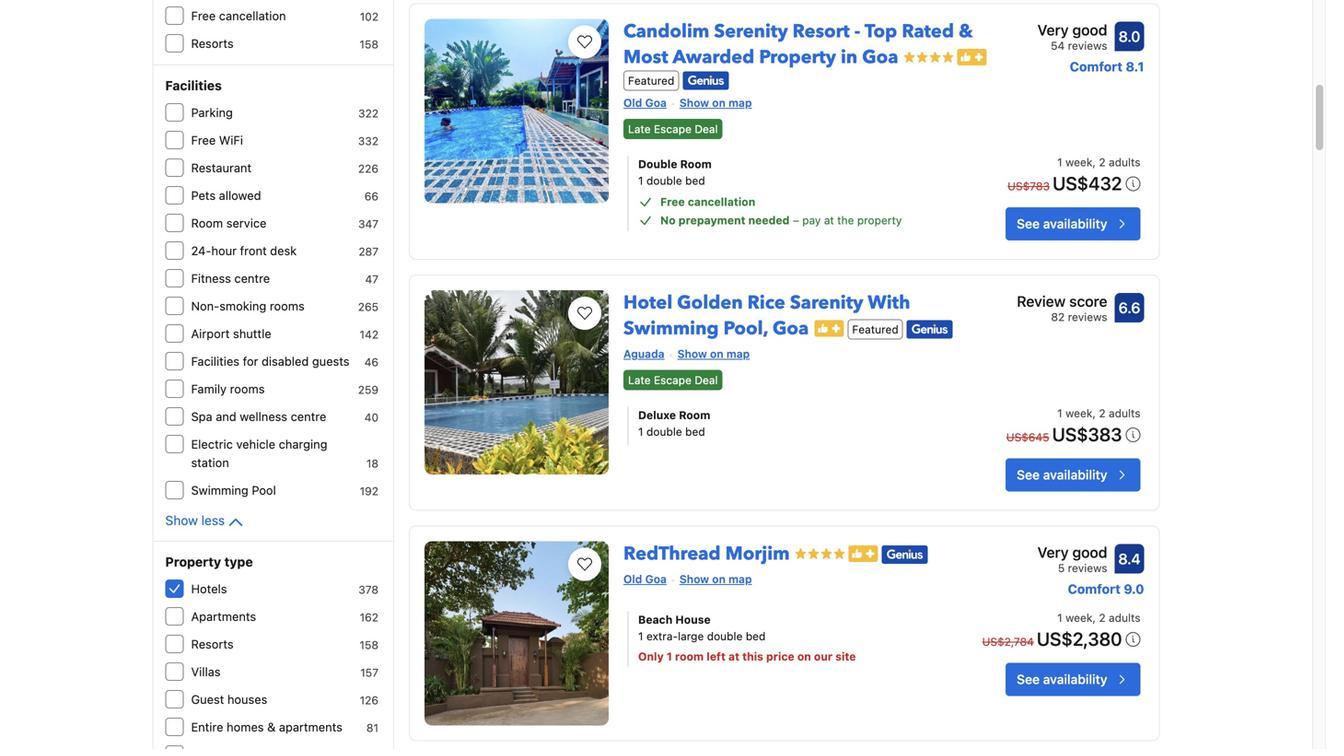 Task type: describe. For each thing, give the bounding box(es) containing it.
hour
[[211, 244, 237, 258]]

this property is part of our preferred plus programme. it is committed to providing outstanding service and excellent value. it will pay us a higher commission if you make a booking. image for redthread morjim
[[849, 545, 879, 562]]

room
[[675, 650, 704, 663]]

old goa for redthread morjim
[[624, 572, 667, 585]]

6.6
[[1119, 299, 1141, 316]]

rice
[[748, 290, 786, 316]]

map for serenity
[[729, 96, 752, 109]]

at inside beach house 1 extra-large double bed only 1 room left at this price on our site
[[729, 650, 740, 663]]

comfort for redthread morjim
[[1068, 581, 1121, 596]]

on for morjim
[[712, 572, 726, 585]]

0 horizontal spatial rooms
[[230, 382, 265, 396]]

free for 102
[[191, 9, 216, 23]]

adults for hotel golden rice sarenity with swimming pool, goa
[[1109, 407, 1141, 419]]

deluxe room 1 double bed
[[639, 408, 711, 438]]

beach house 1 extra-large double bed only 1 room left at this price on our site
[[639, 613, 856, 663]]

goa down redthread
[[646, 572, 667, 585]]

0 vertical spatial double
[[647, 174, 682, 187]]

show for hotel
[[678, 347, 707, 360]]

airport
[[191, 327, 230, 340]]

map for morjim
[[729, 572, 752, 585]]

redthread morjim link
[[624, 534, 790, 566]]

3 , from the top
[[1093, 611, 1096, 624]]

1 vertical spatial free cancellation
[[661, 195, 756, 208]]

good for candolim serenity resort - top rated & most awarded property in goa
[[1073, 21, 1108, 39]]

house
[[676, 613, 711, 626]]

candolim serenity resort - top rated & most awarded property in goa image
[[425, 19, 609, 203]]

1 week , 2 adults for candolim serenity resort - top rated & most awarded property in goa
[[1058, 156, 1141, 169]]

126
[[360, 694, 379, 707]]

desk
[[270, 244, 297, 258]]

the
[[838, 214, 854, 227]]

price
[[767, 650, 795, 663]]

2 resorts from the top
[[191, 637, 234, 651]]

347
[[358, 217, 379, 230]]

1 horizontal spatial featured
[[853, 323, 899, 336]]

82
[[1052, 310, 1065, 323]]

on for serenity
[[712, 96, 726, 109]]

in
[[841, 45, 858, 70]]

fitness
[[191, 271, 231, 285]]

show for candolim
[[680, 96, 710, 109]]

reviews for redthread morjim
[[1068, 561, 1108, 574]]

free wifi
[[191, 133, 243, 147]]

needed
[[749, 214, 790, 227]]

1 up us$2,380
[[1058, 611, 1063, 624]]

9.0
[[1124, 581, 1145, 596]]

late for candolim serenity resort - top rated & most awarded property in goa
[[628, 122, 651, 135]]

0 horizontal spatial cancellation
[[219, 9, 286, 23]]

prepayment
[[679, 214, 746, 227]]

1 right the only
[[667, 650, 673, 663]]

24-
[[191, 244, 211, 258]]

show on map for morjim
[[680, 572, 752, 585]]

awarded
[[673, 45, 755, 70]]

airport shuttle
[[191, 327, 271, 340]]

46
[[365, 356, 379, 369]]

us$383
[[1053, 423, 1123, 445]]

deal for most
[[695, 122, 718, 135]]

bed inside beach house 1 extra-large double bed only 1 room left at this price on our site
[[746, 630, 766, 642]]

see availability for candolim serenity resort - top rated & most awarded property in goa
[[1017, 216, 1108, 231]]

1 horizontal spatial rooms
[[270, 299, 305, 313]]

double inside deluxe room 1 double bed
[[647, 425, 682, 438]]

facilities for facilities for disabled guests
[[191, 354, 240, 368]]

rated
[[902, 19, 954, 44]]

1 week , 2 adults for hotel golden rice sarenity with swimming pool, goa
[[1058, 407, 1141, 419]]

free for 332
[[191, 133, 216, 147]]

guest
[[191, 692, 224, 706]]

pets allowed
[[191, 188, 261, 202]]

room for double room
[[681, 157, 712, 170]]

162
[[360, 611, 379, 624]]

& inside candolim serenity resort - top rated & most awarded property in goa
[[959, 19, 973, 44]]

good for redthread morjim
[[1073, 543, 1108, 561]]

homes
[[227, 720, 264, 734]]

us$2,784
[[983, 635, 1035, 648]]

3 see availability from the top
[[1017, 671, 1108, 687]]

scored 8.4 element
[[1115, 544, 1145, 573]]

wellness
[[240, 410, 288, 423]]

1 158 from the top
[[360, 38, 379, 51]]

charging
[[279, 437, 328, 451]]

wifi
[[219, 133, 243, 147]]

non-smoking rooms
[[191, 299, 305, 313]]

swimming inside the hotel golden rice sarenity with swimming pool, goa
[[624, 316, 719, 341]]

double room link
[[639, 156, 950, 172]]

265
[[358, 300, 379, 313]]

2 for hotel golden rice sarenity with swimming pool, goa
[[1099, 407, 1106, 419]]

deluxe room link
[[639, 407, 950, 423]]

goa inside the hotel golden rice sarenity with swimming pool, goa
[[773, 316, 809, 341]]

swimming pool
[[191, 483, 276, 497]]

1 vertical spatial room
[[191, 216, 223, 230]]

-
[[855, 19, 861, 44]]

map for golden
[[727, 347, 750, 360]]

show inside show less dropdown button
[[165, 513, 198, 528]]

escape for candolim serenity resort - top rated & most awarded property in goa
[[654, 122, 692, 135]]

1 vertical spatial swimming
[[191, 483, 249, 497]]

old for candolim serenity resort - top rated & most awarded property in goa
[[624, 96, 643, 109]]

40
[[365, 411, 379, 424]]

site
[[836, 650, 856, 663]]

goa inside candolim serenity resort - top rated & most awarded property in goa
[[863, 45, 899, 70]]

1 up us$432
[[1058, 156, 1063, 169]]

villas
[[191, 665, 221, 679]]

1 resorts from the top
[[191, 36, 234, 50]]

with
[[868, 290, 911, 316]]

see availability for hotel golden rice sarenity with swimming pool, goa
[[1017, 467, 1108, 482]]

family
[[191, 382, 227, 396]]

2 158 from the top
[[360, 638, 379, 651]]

8.0
[[1119, 27, 1141, 45]]

morjim
[[726, 541, 790, 566]]

smoking
[[219, 299, 267, 313]]

very good 54 reviews
[[1038, 21, 1108, 52]]

old goa for candolim serenity resort - top rated & most awarded property in goa
[[624, 96, 667, 109]]

287
[[359, 245, 379, 258]]

see availability link for hotel golden rice sarenity with swimming pool, goa
[[1006, 458, 1141, 491]]

service
[[226, 216, 267, 230]]

0 vertical spatial bed
[[686, 174, 705, 187]]

, for candolim serenity resort - top rated & most awarded property in goa
[[1093, 156, 1096, 169]]

bed inside deluxe room 1 double bed
[[686, 425, 705, 438]]

see for candolim serenity resort - top rated & most awarded property in goa
[[1017, 216, 1040, 231]]

allowed
[[219, 188, 261, 202]]

aguada
[[624, 347, 665, 360]]

top
[[865, 19, 898, 44]]

comfort 9.0
[[1068, 581, 1145, 596]]

beach
[[639, 613, 673, 626]]

, for hotel golden rice sarenity with swimming pool, goa
[[1093, 407, 1096, 419]]

1 vertical spatial cancellation
[[688, 195, 756, 208]]

scored 8.0 element
[[1115, 21, 1145, 51]]

226
[[358, 162, 379, 175]]

24-hour front desk
[[191, 244, 297, 258]]

apartments
[[279, 720, 343, 734]]

redthread morjim image
[[425, 541, 609, 725]]

review
[[1017, 292, 1066, 310]]

most
[[624, 45, 669, 70]]

1 inside deluxe room 1 double bed
[[639, 425, 644, 438]]

for
[[243, 354, 258, 368]]

availability for candolim serenity resort - top rated & most awarded property in goa
[[1044, 216, 1108, 231]]

extra-
[[647, 630, 678, 642]]

deal for goa
[[695, 373, 718, 386]]

hotel golden rice sarenity with swimming pool, goa image
[[425, 290, 609, 474]]

scored 6.6 element
[[1115, 293, 1145, 322]]

3 adults from the top
[[1109, 611, 1141, 624]]

double inside beach house 1 extra-large double bed only 1 room left at this price on our site
[[707, 630, 743, 642]]

1 left extra-
[[639, 630, 644, 642]]

spa
[[191, 410, 213, 423]]



Task type: vqa. For each thing, say whether or not it's contained in the screenshot.
second Free cancellation available from the top
no



Task type: locate. For each thing, give the bounding box(es) containing it.
see availability link down us$2,380
[[1006, 663, 1141, 696]]

very for redthread morjim
[[1038, 543, 1069, 561]]

deal up double room
[[695, 122, 718, 135]]

show less
[[165, 513, 225, 528]]

non-
[[191, 299, 220, 313]]

map down morjim at the right bottom of the page
[[729, 572, 752, 585]]

0 vertical spatial 1 week , 2 adults
[[1058, 156, 1141, 169]]

swimming
[[624, 316, 719, 341], [191, 483, 249, 497]]

large
[[678, 630, 704, 642]]

1 vertical spatial adults
[[1109, 407, 1141, 419]]

pool
[[252, 483, 276, 497]]

beach house link
[[639, 611, 950, 628]]

0 vertical spatial cancellation
[[219, 9, 286, 23]]

2 good from the top
[[1073, 543, 1108, 561]]

81
[[367, 721, 379, 734]]

1 horizontal spatial property
[[759, 45, 837, 70]]

0 vertical spatial see
[[1017, 216, 1040, 231]]

see availability down us$432
[[1017, 216, 1108, 231]]

2 see availability from the top
[[1017, 467, 1108, 482]]

2 see from the top
[[1017, 467, 1040, 482]]

pets
[[191, 188, 216, 202]]

1 week , 2 adults up us$432
[[1058, 156, 1141, 169]]

this property is part of our preferred plus programme. it is committed to providing outstanding service and excellent value. it will pay us a higher commission if you make a booking. image
[[958, 49, 987, 65], [849, 545, 879, 562]]

availability down us$2,380
[[1044, 671, 1108, 687]]

66
[[365, 190, 379, 203]]

0 vertical spatial adults
[[1109, 156, 1141, 169]]

1 vertical spatial old goa
[[624, 572, 667, 585]]

show left less
[[165, 513, 198, 528]]

show right aguada
[[678, 347, 707, 360]]

1 vertical spatial map
[[727, 347, 750, 360]]

0 vertical spatial free
[[191, 9, 216, 23]]

late escape deal for candolim serenity resort - top rated & most awarded property in goa
[[628, 122, 718, 135]]

review score element
[[1017, 290, 1108, 312]]

see availability down us$2,380
[[1017, 671, 1108, 687]]

very good element up comfort 8.1
[[1038, 19, 1108, 41]]

featured down with
[[853, 323, 899, 336]]

1 vertical spatial reviews
[[1068, 310, 1108, 323]]

at
[[824, 214, 835, 227], [729, 650, 740, 663]]

1 down deluxe
[[639, 425, 644, 438]]

on inside beach house 1 extra-large double bed only 1 room left at this price on our site
[[798, 650, 812, 663]]

goa down most
[[646, 96, 667, 109]]

very for candolim serenity resort - top rated & most awarded property in goa
[[1038, 21, 1069, 39]]

good
[[1073, 21, 1108, 39], [1073, 543, 1108, 561]]

resorts up parking at the top left
[[191, 36, 234, 50]]

8.4
[[1119, 550, 1141, 567]]

2 vertical spatial 1 week , 2 adults
[[1058, 611, 1141, 624]]

378
[[359, 583, 379, 596]]

good up comfort 9.0
[[1073, 543, 1108, 561]]

1 horizontal spatial this property is part of our preferred plus programme. it is committed to providing outstanding service and excellent value. it will pay us a higher commission if you make a booking. image
[[958, 49, 987, 65]]

show down redthread morjim
[[680, 572, 710, 585]]

1 late from the top
[[628, 122, 651, 135]]

us$645
[[1007, 430, 1050, 443]]

old up beach in the bottom of the page
[[624, 572, 643, 585]]

0 vertical spatial 2
[[1099, 156, 1106, 169]]

very up 5
[[1038, 543, 1069, 561]]

us$432
[[1053, 172, 1123, 194]]

& right rated
[[959, 19, 973, 44]]

2 2 from the top
[[1099, 407, 1106, 419]]

good left 8.0
[[1073, 21, 1108, 39]]

reviews inside review score 82 reviews
[[1068, 310, 1108, 323]]

1 vertical spatial 2
[[1099, 407, 1106, 419]]

1 good from the top
[[1073, 21, 1108, 39]]

, up us$2,380
[[1093, 611, 1096, 624]]

1 1 week , 2 adults from the top
[[1058, 156, 1141, 169]]

on left our
[[798, 650, 812, 663]]

2 vertical spatial ,
[[1093, 611, 1096, 624]]

late escape deal
[[628, 122, 718, 135], [628, 373, 718, 386]]

1 vertical spatial rooms
[[230, 382, 265, 396]]

show on map for serenity
[[680, 96, 752, 109]]

show on map down awarded
[[680, 96, 752, 109]]

old
[[624, 96, 643, 109], [624, 572, 643, 585]]

3 reviews from the top
[[1068, 561, 1108, 574]]

158 down 162 on the bottom left
[[360, 638, 379, 651]]

late escape deal up double room
[[628, 122, 718, 135]]

and
[[216, 410, 237, 423]]

332
[[358, 135, 379, 147]]

5
[[1058, 561, 1065, 574]]

adults up us$432
[[1109, 156, 1141, 169]]

see availability link for candolim serenity resort - top rated & most awarded property in goa
[[1006, 207, 1141, 240]]

entire homes & apartments
[[191, 720, 343, 734]]

3 availability from the top
[[1044, 671, 1108, 687]]

property down resort
[[759, 45, 837, 70]]

, up us$432
[[1093, 156, 1096, 169]]

reviews for candolim serenity resort - top rated & most awarded property in goa
[[1068, 39, 1108, 52]]

1 vertical spatial free
[[191, 133, 216, 147]]

1 vertical spatial at
[[729, 650, 740, 663]]

at right left
[[729, 650, 740, 663]]

late down aguada
[[628, 373, 651, 386]]

1 reviews from the top
[[1068, 39, 1108, 52]]

0 vertical spatial swimming
[[624, 316, 719, 341]]

2 very from the top
[[1038, 543, 1069, 561]]

2 up us$432
[[1099, 156, 1106, 169]]

0 vertical spatial facilities
[[165, 78, 222, 93]]

show for redthread
[[680, 572, 710, 585]]

map down awarded
[[729, 96, 752, 109]]

1 vertical spatial escape
[[654, 373, 692, 386]]

1 week , 2 adults up us$2,380
[[1058, 611, 1141, 624]]

102
[[360, 10, 379, 23]]

less
[[201, 513, 225, 528]]

1 vertical spatial ,
[[1093, 407, 1096, 419]]

1 week from the top
[[1066, 156, 1093, 169]]

comfort 8.1
[[1070, 59, 1145, 74]]

late for hotel golden rice sarenity with swimming pool, goa
[[628, 373, 651, 386]]

2 vertical spatial double
[[707, 630, 743, 642]]

0 vertical spatial see availability
[[1017, 216, 1108, 231]]

1 vertical spatial centre
[[291, 410, 326, 423]]

apartments
[[191, 609, 256, 623]]

show down awarded
[[680, 96, 710, 109]]

,
[[1093, 156, 1096, 169], [1093, 407, 1096, 419], [1093, 611, 1096, 624]]

reviews up comfort 8.1
[[1068, 39, 1108, 52]]

only
[[639, 650, 664, 663]]

centre up charging
[[291, 410, 326, 423]]

see availability link down us$383
[[1006, 458, 1141, 491]]

swimming down the station
[[191, 483, 249, 497]]

very good 5 reviews
[[1038, 543, 1108, 574]]

1 vertical spatial good
[[1073, 543, 1108, 561]]

room right deluxe
[[679, 408, 711, 421]]

1 horizontal spatial &
[[959, 19, 973, 44]]

0 vertical spatial late
[[628, 122, 651, 135]]

0 vertical spatial show on map
[[680, 96, 752, 109]]

1 vertical spatial week
[[1066, 407, 1093, 419]]

see for hotel golden rice sarenity with swimming pool, goa
[[1017, 467, 1040, 482]]

1 vertical spatial show on map
[[678, 347, 750, 360]]

2 availability from the top
[[1044, 467, 1108, 482]]

property inside candolim serenity resort - top rated & most awarded property in goa
[[759, 45, 837, 70]]

1 see availability link from the top
[[1006, 207, 1141, 240]]

candolim serenity resort - top rated & most awarded property in goa link
[[624, 11, 973, 70]]

0 vertical spatial 158
[[360, 38, 379, 51]]

see availability link down us$432
[[1006, 207, 1141, 240]]

1 horizontal spatial centre
[[291, 410, 326, 423]]

double down deluxe
[[647, 425, 682, 438]]

259
[[358, 383, 379, 396]]

good inside very good 54 reviews
[[1073, 21, 1108, 39]]

0 vertical spatial very
[[1038, 21, 1069, 39]]

0 horizontal spatial &
[[267, 720, 276, 734]]

week for hotel golden rice sarenity with swimming pool, goa
[[1066, 407, 1093, 419]]

1 old goa from the top
[[624, 96, 667, 109]]

2 very good element from the top
[[1038, 541, 1108, 563]]

room down pets
[[191, 216, 223, 230]]

sarenity
[[790, 290, 864, 316]]

0 vertical spatial free cancellation
[[191, 9, 286, 23]]

0 vertical spatial centre
[[234, 271, 270, 285]]

adults up us$383
[[1109, 407, 1141, 419]]

late up double
[[628, 122, 651, 135]]

double
[[639, 157, 678, 170]]

1 vertical spatial very good element
[[1038, 541, 1108, 563]]

2 vertical spatial map
[[729, 572, 752, 585]]

see down us$783
[[1017, 216, 1040, 231]]

2 down comfort 9.0
[[1099, 611, 1106, 624]]

0 vertical spatial old goa
[[624, 96, 667, 109]]

resort
[[793, 19, 850, 44]]

adults
[[1109, 156, 1141, 169], [1109, 407, 1141, 419], [1109, 611, 1141, 624]]

0 horizontal spatial property
[[165, 554, 221, 569]]

room up '1 double bed'
[[681, 157, 712, 170]]

restaurant
[[191, 161, 252, 175]]

0 horizontal spatial this property is part of our preferred plus programme. it is committed to providing outstanding service and excellent value. it will pay us a higher commission if you make a booking. image
[[849, 545, 879, 562]]

late escape deal for hotel golden rice sarenity with swimming pool, goa
[[628, 373, 718, 386]]

escape up deluxe
[[654, 373, 692, 386]]

reviews right 5
[[1068, 561, 1108, 574]]

2 late escape deal from the top
[[628, 373, 718, 386]]

0 vertical spatial at
[[824, 214, 835, 227]]

2 vertical spatial bed
[[746, 630, 766, 642]]

0 vertical spatial room
[[681, 157, 712, 170]]

0 horizontal spatial free cancellation
[[191, 9, 286, 23]]

room inside deluxe room 1 double bed
[[679, 408, 711, 421]]

week up us$2,380
[[1066, 611, 1093, 624]]

1 vertical spatial property
[[165, 554, 221, 569]]

rooms right smoking
[[270, 299, 305, 313]]

1 see availability from the top
[[1017, 216, 1108, 231]]

2 up us$383
[[1099, 407, 1106, 419]]

double
[[647, 174, 682, 187], [647, 425, 682, 438], [707, 630, 743, 642]]

0 vertical spatial availability
[[1044, 216, 1108, 231]]

1 vertical spatial resorts
[[191, 637, 234, 651]]

2 adults from the top
[[1109, 407, 1141, 419]]

map
[[729, 96, 752, 109], [727, 347, 750, 360], [729, 572, 752, 585]]

1 up us$383
[[1058, 407, 1063, 419]]

adults down 9.0
[[1109, 611, 1141, 624]]

0 vertical spatial &
[[959, 19, 973, 44]]

show
[[680, 96, 710, 109], [678, 347, 707, 360], [165, 513, 198, 528], [680, 572, 710, 585]]

2 old goa from the top
[[624, 572, 667, 585]]

goa down rice on the top right
[[773, 316, 809, 341]]

electric
[[191, 437, 233, 451]]

old down most
[[624, 96, 643, 109]]

1 week , 2 adults up us$383
[[1058, 407, 1141, 419]]

us$2,380
[[1037, 628, 1123, 649]]

facilities for facilities
[[165, 78, 222, 93]]

see availability link
[[1006, 207, 1141, 240], [1006, 458, 1141, 491], [1006, 663, 1141, 696]]

on down the pool,
[[710, 347, 724, 360]]

2 vertical spatial see availability link
[[1006, 663, 1141, 696]]

192
[[360, 485, 379, 498]]

1 vertical spatial late escape deal
[[628, 373, 718, 386]]

room for deluxe room 1 double bed
[[679, 408, 711, 421]]

2 escape from the top
[[654, 373, 692, 386]]

our
[[814, 650, 833, 663]]

this property is part of our preferred plus programme. it is committed to providing outstanding service and excellent value. it will pay us a higher commission if you make a booking. image
[[958, 49, 987, 65], [815, 320, 844, 337], [815, 320, 844, 337], [849, 545, 879, 562]]

room service
[[191, 216, 267, 230]]

3 2 from the top
[[1099, 611, 1106, 624]]

hotels
[[191, 582, 227, 596]]

3 week from the top
[[1066, 611, 1093, 624]]

pay
[[803, 214, 821, 227]]

us$783
[[1008, 180, 1050, 193]]

genius discounts available at this property. image
[[683, 72, 729, 90], [683, 72, 729, 90], [907, 320, 953, 339], [907, 320, 953, 339], [882, 545, 928, 564], [882, 545, 928, 564]]

rooms down for
[[230, 382, 265, 396]]

availability down us$383
[[1044, 467, 1108, 482]]

on for golden
[[710, 347, 724, 360]]

1 vertical spatial bed
[[686, 425, 705, 438]]

18
[[367, 457, 379, 470]]

0 horizontal spatial swimming
[[191, 483, 249, 497]]

at left the
[[824, 214, 835, 227]]

1 vertical spatial facilities
[[191, 354, 240, 368]]

reviews inside very good 5 reviews
[[1068, 561, 1108, 574]]

1 vertical spatial double
[[647, 425, 682, 438]]

1 horizontal spatial at
[[824, 214, 835, 227]]

0 vertical spatial very good element
[[1038, 19, 1108, 41]]

2 vertical spatial adults
[[1109, 611, 1141, 624]]

2 vertical spatial see
[[1017, 671, 1040, 687]]

facilities down "airport"
[[191, 354, 240, 368]]

2 for candolim serenity resort - top rated & most awarded property in goa
[[1099, 156, 1106, 169]]

54
[[1051, 39, 1065, 52]]

3 see from the top
[[1017, 671, 1040, 687]]

see down us$645
[[1017, 467, 1040, 482]]

2 vertical spatial free
[[661, 195, 685, 208]]

station
[[191, 456, 229, 469]]

availability down us$432
[[1044, 216, 1108, 231]]

0 vertical spatial see availability link
[[1006, 207, 1141, 240]]

double up left
[[707, 630, 743, 642]]

1 vertical spatial &
[[267, 720, 276, 734]]

see availability
[[1017, 216, 1108, 231], [1017, 467, 1108, 482], [1017, 671, 1108, 687]]

1 vertical spatial old
[[624, 572, 643, 585]]

0 horizontal spatial at
[[729, 650, 740, 663]]

resorts up villas
[[191, 637, 234, 651]]

very inside very good 54 reviews
[[1038, 21, 1069, 39]]

1 vertical spatial see
[[1017, 467, 1040, 482]]

deal
[[695, 122, 718, 135], [695, 373, 718, 386]]

left
[[707, 650, 726, 663]]

property
[[858, 214, 902, 227]]

redthread
[[624, 541, 721, 566]]

0 vertical spatial escape
[[654, 122, 692, 135]]

golden
[[677, 290, 743, 316]]

week
[[1066, 156, 1093, 169], [1066, 407, 1093, 419], [1066, 611, 1093, 624]]

0 vertical spatial comfort
[[1070, 59, 1123, 74]]

47
[[365, 273, 379, 286]]

hotel golden rice sarenity with swimming pool, goa
[[624, 290, 911, 341]]

week for candolim serenity resort - top rated & most awarded property in goa
[[1066, 156, 1093, 169]]

comfort down very good 5 reviews
[[1068, 581, 1121, 596]]

1 horizontal spatial cancellation
[[688, 195, 756, 208]]

1 vertical spatial see availability link
[[1006, 458, 1141, 491]]

see down us$2,784
[[1017, 671, 1040, 687]]

front
[[240, 244, 267, 258]]

1 see from the top
[[1017, 216, 1040, 231]]

escape up double room
[[654, 122, 692, 135]]

1 2 from the top
[[1099, 156, 1106, 169]]

this property is part of our preferred plus programme. it is committed to providing outstanding service and excellent value. it will pay us a higher commission if you make a booking. image for candolim serenity resort - top rated & most awarded property in goa
[[958, 49, 987, 65]]

reviews inside very good 54 reviews
[[1068, 39, 1108, 52]]

0 vertical spatial week
[[1066, 156, 1093, 169]]

1 vertical spatial featured
[[853, 323, 899, 336]]

0 vertical spatial this property is part of our preferred plus programme. it is committed to providing outstanding service and excellent value. it will pay us a higher commission if you make a booking. image
[[958, 49, 987, 65]]

old for redthread morjim
[[624, 572, 643, 585]]

157
[[360, 666, 379, 679]]

very good element for candolim serenity resort - top rated & most awarded property in goa
[[1038, 19, 1108, 41]]

show on map for golden
[[678, 347, 750, 360]]

0 vertical spatial resorts
[[191, 36, 234, 50]]

0 horizontal spatial featured
[[628, 74, 675, 87]]

1 , from the top
[[1093, 156, 1096, 169]]

1 old from the top
[[624, 96, 643, 109]]

, up us$383
[[1093, 407, 1096, 419]]

see availability down us$383
[[1017, 467, 1108, 482]]

comfort down very good 54 reviews at the top right
[[1070, 59, 1123, 74]]

facilities
[[165, 78, 222, 93], [191, 354, 240, 368]]

1 very from the top
[[1038, 21, 1069, 39]]

2 deal from the top
[[695, 373, 718, 386]]

featured down most
[[628, 74, 675, 87]]

1 very good element from the top
[[1038, 19, 1108, 41]]

3 1 week , 2 adults from the top
[[1058, 611, 1141, 624]]

good inside very good 5 reviews
[[1073, 543, 1108, 561]]

1 vertical spatial this property is part of our preferred plus programme. it is committed to providing outstanding service and excellent value. it will pay us a higher commission if you make a booking. image
[[849, 545, 879, 562]]

1 horizontal spatial swimming
[[624, 316, 719, 341]]

0 vertical spatial rooms
[[270, 299, 305, 313]]

hotel
[[624, 290, 673, 316]]

–
[[793, 214, 800, 227]]

room
[[681, 157, 712, 170], [191, 216, 223, 230], [679, 408, 711, 421]]

goa
[[863, 45, 899, 70], [646, 96, 667, 109], [773, 316, 809, 341], [646, 572, 667, 585]]

facilities up parking at the top left
[[165, 78, 222, 93]]

this
[[743, 650, 764, 663]]

142
[[360, 328, 379, 341]]

goa down top
[[863, 45, 899, 70]]

late escape deal up deluxe
[[628, 373, 718, 386]]

8.1
[[1126, 59, 1145, 74]]

reviews down score
[[1068, 310, 1108, 323]]

very up the 54
[[1038, 21, 1069, 39]]

2 , from the top
[[1093, 407, 1096, 419]]

0 vertical spatial property
[[759, 45, 837, 70]]

0 vertical spatial old
[[624, 96, 643, 109]]

2 see availability link from the top
[[1006, 458, 1141, 491]]

0 vertical spatial deal
[[695, 122, 718, 135]]

adults for candolim serenity resort - top rated & most awarded property in goa
[[1109, 156, 1141, 169]]

review score 82 reviews
[[1017, 292, 1108, 323]]

on down redthread morjim
[[712, 572, 726, 585]]

1 availability from the top
[[1044, 216, 1108, 231]]

no prepayment needed – pay at the property
[[661, 214, 902, 227]]

1 down double
[[639, 174, 644, 187]]

centre down front
[[234, 271, 270, 285]]

comfort for candolim serenity resort - top rated & most awarded property in goa
[[1070, 59, 1123, 74]]

rooms
[[270, 299, 305, 313], [230, 382, 265, 396]]

show on map down redthread morjim
[[680, 572, 752, 585]]

old goa down redthread
[[624, 572, 667, 585]]

show on map down the pool,
[[678, 347, 750, 360]]

0 vertical spatial map
[[729, 96, 752, 109]]

deal up deluxe room 1 double bed
[[695, 373, 718, 386]]

map down the pool,
[[727, 347, 750, 360]]

1 adults from the top
[[1109, 156, 1141, 169]]

& right homes
[[267, 720, 276, 734]]

very good element
[[1038, 19, 1108, 41], [1038, 541, 1108, 563]]

2 late from the top
[[628, 373, 651, 386]]

2 week from the top
[[1066, 407, 1093, 419]]

on down awarded
[[712, 96, 726, 109]]

availability for hotel golden rice sarenity with swimming pool, goa
[[1044, 467, 1108, 482]]

show less button
[[165, 511, 247, 533]]

2 vertical spatial show on map
[[680, 572, 752, 585]]

2 vertical spatial availability
[[1044, 671, 1108, 687]]

1 vertical spatial late
[[628, 373, 651, 386]]

2 reviews from the top
[[1068, 310, 1108, 323]]

1 deal from the top
[[695, 122, 718, 135]]

1 horizontal spatial free cancellation
[[661, 195, 756, 208]]

very good element up comfort 9.0
[[1038, 541, 1108, 563]]

week up us$383
[[1066, 407, 1093, 419]]

158 down 102
[[360, 38, 379, 51]]

2 old from the top
[[624, 572, 643, 585]]

1 late escape deal from the top
[[628, 122, 718, 135]]

2 1 week , 2 adults from the top
[[1058, 407, 1141, 419]]

swimming down hotel
[[624, 316, 719, 341]]

0 vertical spatial featured
[[628, 74, 675, 87]]

very good element for redthread morjim
[[1038, 541, 1108, 563]]

property up hotels
[[165, 554, 221, 569]]

1 vertical spatial deal
[[695, 373, 718, 386]]

158
[[360, 38, 379, 51], [360, 638, 379, 651]]

guests
[[312, 354, 350, 368]]

show on map
[[680, 96, 752, 109], [678, 347, 750, 360], [680, 572, 752, 585]]

on
[[712, 96, 726, 109], [710, 347, 724, 360], [712, 572, 726, 585], [798, 650, 812, 663]]

escape for hotel golden rice sarenity with swimming pool, goa
[[654, 373, 692, 386]]

1 vertical spatial very
[[1038, 543, 1069, 561]]

family rooms
[[191, 382, 265, 396]]

very inside very good 5 reviews
[[1038, 543, 1069, 561]]

3 see availability link from the top
[[1006, 663, 1141, 696]]

1 escape from the top
[[654, 122, 692, 135]]

2 vertical spatial see availability
[[1017, 671, 1108, 687]]

double down double
[[647, 174, 682, 187]]

week up us$432
[[1066, 156, 1093, 169]]



